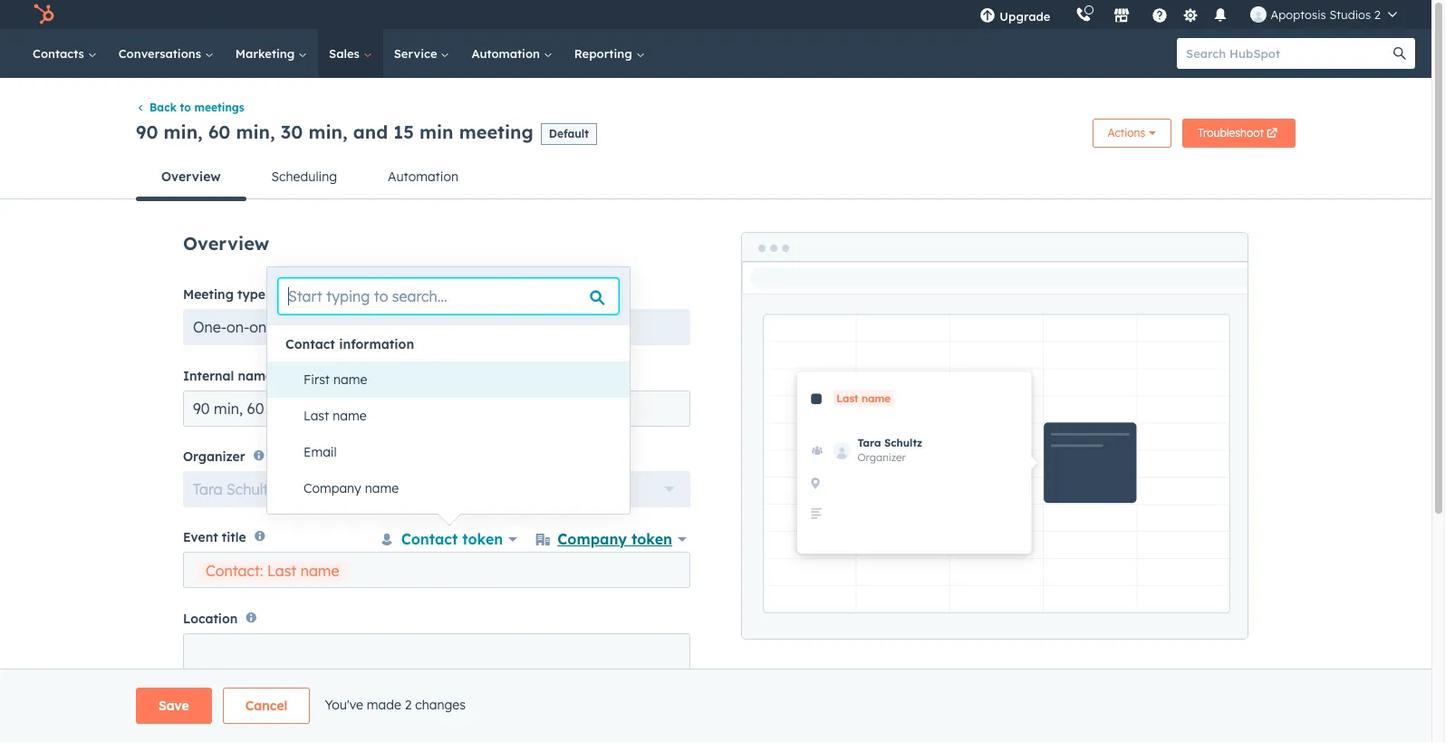 Task type: vqa. For each thing, say whether or not it's contained in the screenshot.
Page Section element
yes



Task type: describe. For each thing, give the bounding box(es) containing it.
contact information
[[285, 336, 414, 353]]

first name
[[304, 372, 367, 388]]

tara schultz image
[[1251, 6, 1267, 23]]

last inside the contact: last name "text field"
[[267, 562, 297, 580]]

90
[[136, 121, 158, 143]]

Meeting type text field
[[183, 309, 691, 346]]

link
[[342, 687, 364, 703]]

none field containing contact information
[[267, 267, 630, 507]]

90 min, 60 min, 30 min, and 15 min meeting
[[136, 121, 534, 143]]

troubleshoot link
[[1183, 119, 1296, 148]]

meetings
[[194, 101, 244, 115]]

company token button
[[532, 526, 691, 553]]

Internal name text field
[[183, 390, 691, 427]]

min
[[420, 121, 454, 143]]

contact:
[[206, 562, 263, 580]]

overview button
[[136, 155, 246, 201]]

schultz
[[227, 480, 275, 498]]

default
[[549, 127, 589, 140]]

organizer
[[183, 449, 245, 465]]

contact token button
[[376, 526, 521, 553]]

tara schultz (me)
[[193, 480, 311, 498]]

contacts
[[33, 46, 88, 61]]

60
[[208, 121, 231, 143]]

event
[[183, 530, 218, 546]]

notifications button
[[1206, 0, 1237, 29]]

you've
[[325, 697, 363, 713]]

title
[[222, 530, 246, 546]]

actions button
[[1093, 119, 1172, 148]]

help button
[[1145, 0, 1176, 29]]

made
[[367, 697, 401, 713]]

service link
[[383, 29, 461, 78]]

meeting type
[[183, 287, 265, 303]]

upgrade
[[1000, 9, 1051, 24]]

information
[[339, 336, 414, 353]]

first name button
[[285, 362, 630, 398]]

marketplaces image
[[1114, 8, 1131, 24]]

page section element
[[92, 688, 1340, 724]]

studios
[[1330, 7, 1371, 22]]

Search HubSpot search field
[[1177, 38, 1399, 69]]

Contact: Last name text field
[[194, 558, 681, 602]]

service
[[394, 46, 441, 61]]

90 min, 60 min, 30 min, and 15 min meeting banner
[[136, 114, 1296, 155]]

internal
[[183, 368, 234, 384]]

save
[[159, 698, 189, 714]]

changes
[[415, 697, 466, 713]]

event title element
[[183, 526, 691, 610]]

apoptosis studios 2
[[1271, 7, 1381, 22]]

first
[[304, 372, 330, 388]]

search image
[[1394, 47, 1407, 60]]

company token
[[558, 531, 672, 549]]

reporting link
[[564, 29, 656, 78]]

contacts link
[[22, 29, 108, 78]]

cancel
[[245, 698, 288, 714]]

tara
[[193, 480, 223, 498]]

location element
[[183, 633, 691, 713]]

sales link
[[318, 29, 383, 78]]

(me)
[[279, 480, 311, 498]]

name for first name
[[333, 372, 367, 388]]

automation link
[[461, 29, 564, 78]]

apoptosis
[[1271, 7, 1327, 22]]

calling icon image
[[1076, 7, 1092, 24]]

settings image
[[1183, 8, 1199, 24]]

email
[[304, 444, 337, 460]]

navigation containing overview
[[136, 155, 1296, 201]]

name for internal name
[[238, 368, 273, 384]]

contact for contact information
[[285, 336, 335, 353]]

scheduling button
[[246, 155, 363, 199]]

internal name
[[183, 368, 273, 384]]

meeting
[[459, 121, 534, 143]]

marketing
[[235, 46, 298, 61]]

marketplaces button
[[1103, 0, 1141, 29]]

reporting
[[574, 46, 636, 61]]



Task type: locate. For each thing, give the bounding box(es) containing it.
actions
[[1108, 126, 1146, 140]]

name right the contact:
[[301, 562, 339, 580]]

2 right "made" at the bottom left
[[405, 697, 412, 713]]

last right the contact:
[[267, 562, 297, 580]]

automation
[[472, 46, 544, 61], [388, 169, 459, 185]]

min, right the 30
[[309, 121, 348, 143]]

contact: last name
[[206, 562, 339, 580]]

2 min, from the left
[[236, 121, 275, 143]]

location
[[183, 611, 238, 627]]

0 horizontal spatial last
[[267, 562, 297, 580]]

2 inside popup button
[[1375, 7, 1381, 22]]

contact for contact token
[[401, 531, 458, 549]]

overview up meeting type
[[183, 232, 269, 255]]

15
[[394, 121, 414, 143]]

name right internal
[[238, 368, 273, 384]]

company name button
[[285, 470, 630, 507]]

sales
[[329, 46, 363, 61]]

2 horizontal spatial min,
[[309, 121, 348, 143]]

email button
[[285, 434, 630, 470]]

1 horizontal spatial last
[[304, 408, 329, 424]]

1 horizontal spatial 2
[[1375, 7, 1381, 22]]

min, down to in the left of the page
[[164, 121, 203, 143]]

search button
[[1385, 38, 1416, 69]]

2 for made
[[405, 697, 412, 713]]

2 inside page section element
[[405, 697, 412, 713]]

0 vertical spatial company
[[304, 480, 361, 497]]

menu containing apoptosis studios 2
[[967, 0, 1410, 29]]

back to meetings button
[[136, 101, 244, 115]]

add videoconference link button
[[183, 677, 398, 713]]

name down the first name
[[333, 408, 367, 424]]

company for company name
[[304, 480, 361, 497]]

min, left the 30
[[236, 121, 275, 143]]

automation up meeting
[[472, 46, 544, 61]]

0 horizontal spatial 2
[[405, 697, 412, 713]]

min,
[[164, 121, 203, 143], [236, 121, 275, 143], [309, 121, 348, 143]]

company inside popup button
[[558, 531, 627, 549]]

save button
[[136, 688, 212, 724]]

overview inside button
[[161, 169, 221, 185]]

name
[[238, 368, 273, 384], [333, 372, 367, 388], [333, 408, 367, 424], [365, 480, 399, 497], [301, 562, 339, 580]]

name for last name
[[333, 408, 367, 424]]

name for company name
[[365, 480, 399, 497]]

30
[[281, 121, 303, 143]]

1 token from the left
[[462, 531, 503, 549]]

1 vertical spatial automation
[[388, 169, 459, 185]]

1 min, from the left
[[164, 121, 203, 143]]

1 horizontal spatial token
[[632, 531, 672, 549]]

name inside button
[[365, 480, 399, 497]]

token inside dropdown button
[[462, 531, 503, 549]]

1 vertical spatial last
[[267, 562, 297, 580]]

and
[[353, 121, 388, 143]]

troubleshoot
[[1198, 126, 1264, 140]]

last
[[304, 408, 329, 424], [267, 562, 297, 580]]

name down email button
[[365, 480, 399, 497]]

0 vertical spatial contact
[[285, 336, 335, 353]]

event title
[[183, 530, 246, 546]]

automation inside button
[[388, 169, 459, 185]]

company name
[[304, 480, 399, 497]]

last inside last name button
[[304, 408, 329, 424]]

0 horizontal spatial automation
[[388, 169, 459, 185]]

hubspot link
[[22, 4, 68, 25]]

2
[[1375, 7, 1381, 22], [405, 697, 412, 713]]

back
[[150, 101, 177, 115]]

0 vertical spatial overview
[[161, 169, 221, 185]]

1 vertical spatial 2
[[405, 697, 412, 713]]

videoconference
[[234, 687, 338, 703]]

0 horizontal spatial token
[[462, 531, 503, 549]]

0 horizontal spatial min,
[[164, 121, 203, 143]]

None field
[[267, 267, 630, 507]]

1 horizontal spatial min,
[[236, 121, 275, 143]]

meeting
[[183, 287, 234, 303]]

cancel button
[[223, 688, 310, 724]]

notifications image
[[1213, 8, 1229, 24]]

hubspot image
[[33, 4, 54, 25]]

token for company token
[[632, 531, 672, 549]]

1 horizontal spatial contact
[[401, 531, 458, 549]]

1 vertical spatial overview
[[183, 232, 269, 255]]

you've made 2 changes
[[325, 697, 466, 713]]

token
[[462, 531, 503, 549], [632, 531, 672, 549]]

tara schultz (me) button
[[183, 471, 691, 508]]

settings link
[[1180, 5, 1202, 24]]

type
[[237, 287, 265, 303]]

conversations link
[[108, 29, 225, 78]]

back to meetings
[[150, 101, 244, 115]]

0 vertical spatial automation
[[472, 46, 544, 61]]

overview down 60
[[161, 169, 221, 185]]

contact
[[285, 336, 335, 353], [401, 531, 458, 549]]

contact information list box
[[267, 362, 630, 507]]

2 right studios
[[1375, 7, 1381, 22]]

name inside "text field"
[[301, 562, 339, 580]]

marketing link
[[225, 29, 318, 78]]

help image
[[1152, 8, 1169, 24]]

automation button
[[363, 155, 484, 199]]

company inside button
[[304, 480, 361, 497]]

company for company token
[[558, 531, 627, 549]]

1 vertical spatial contact
[[401, 531, 458, 549]]

last name button
[[285, 398, 630, 434]]

contact token
[[401, 531, 503, 549]]

menu item
[[1063, 0, 1067, 29]]

contact up the contact: last name "text field"
[[401, 531, 458, 549]]

last name
[[304, 408, 367, 424]]

None text field
[[183, 633, 691, 669]]

0 horizontal spatial contact
[[285, 336, 335, 353]]

overview
[[161, 169, 221, 185], [183, 232, 269, 255]]

menu
[[967, 0, 1410, 29]]

automation down min
[[388, 169, 459, 185]]

Start typing to search... search field
[[278, 278, 619, 314]]

add videoconference link
[[206, 687, 364, 703]]

add
[[206, 687, 231, 703]]

apoptosis studios 2 button
[[1240, 0, 1408, 29]]

1 horizontal spatial company
[[558, 531, 627, 549]]

contact inside dropdown button
[[401, 531, 458, 549]]

contact up first
[[285, 336, 335, 353]]

calling icon button
[[1069, 3, 1100, 26]]

upgrade image
[[980, 8, 996, 24]]

conversations
[[118, 46, 205, 61]]

2 token from the left
[[632, 531, 672, 549]]

company
[[304, 480, 361, 497], [558, 531, 627, 549]]

last down first
[[304, 408, 329, 424]]

2 for studios
[[1375, 7, 1381, 22]]

0 vertical spatial last
[[304, 408, 329, 424]]

to
[[180, 101, 191, 115]]

1 horizontal spatial automation
[[472, 46, 544, 61]]

token for contact token
[[462, 531, 503, 549]]

0 vertical spatial 2
[[1375, 7, 1381, 22]]

0 horizontal spatial company
[[304, 480, 361, 497]]

1 vertical spatial company
[[558, 531, 627, 549]]

token inside popup button
[[632, 531, 672, 549]]

3 min, from the left
[[309, 121, 348, 143]]

scheduling
[[272, 169, 337, 185]]

name right first
[[333, 372, 367, 388]]

navigation
[[136, 155, 1296, 201]]



